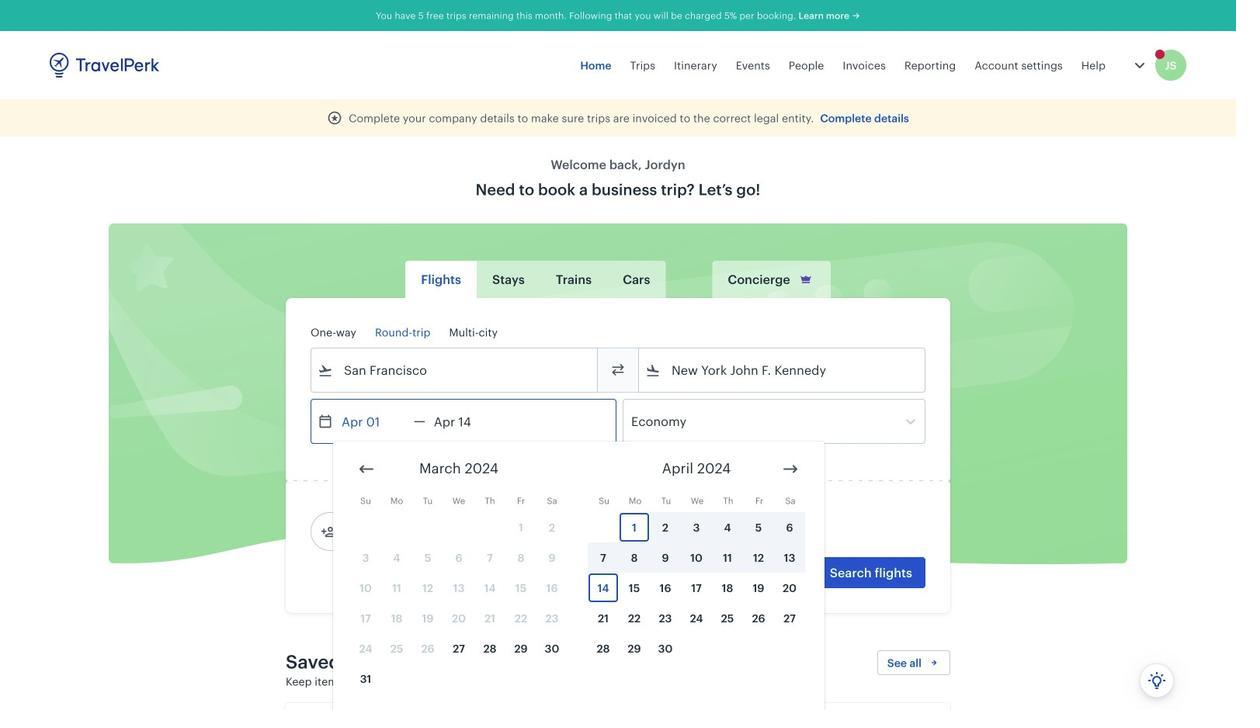 Task type: vqa. For each thing, say whether or not it's contained in the screenshot.
Add first traveler search box
no



Task type: locate. For each thing, give the bounding box(es) containing it.
move backward to switch to the previous month. image
[[357, 460, 376, 479]]

From search field
[[333, 358, 577, 383]]



Task type: describe. For each thing, give the bounding box(es) containing it.
To search field
[[661, 358, 905, 383]]

move forward to switch to the next month. image
[[782, 460, 800, 479]]

Return text field
[[426, 400, 506, 444]]

calendar application
[[333, 442, 1237, 711]]

Depart text field
[[333, 400, 414, 444]]



